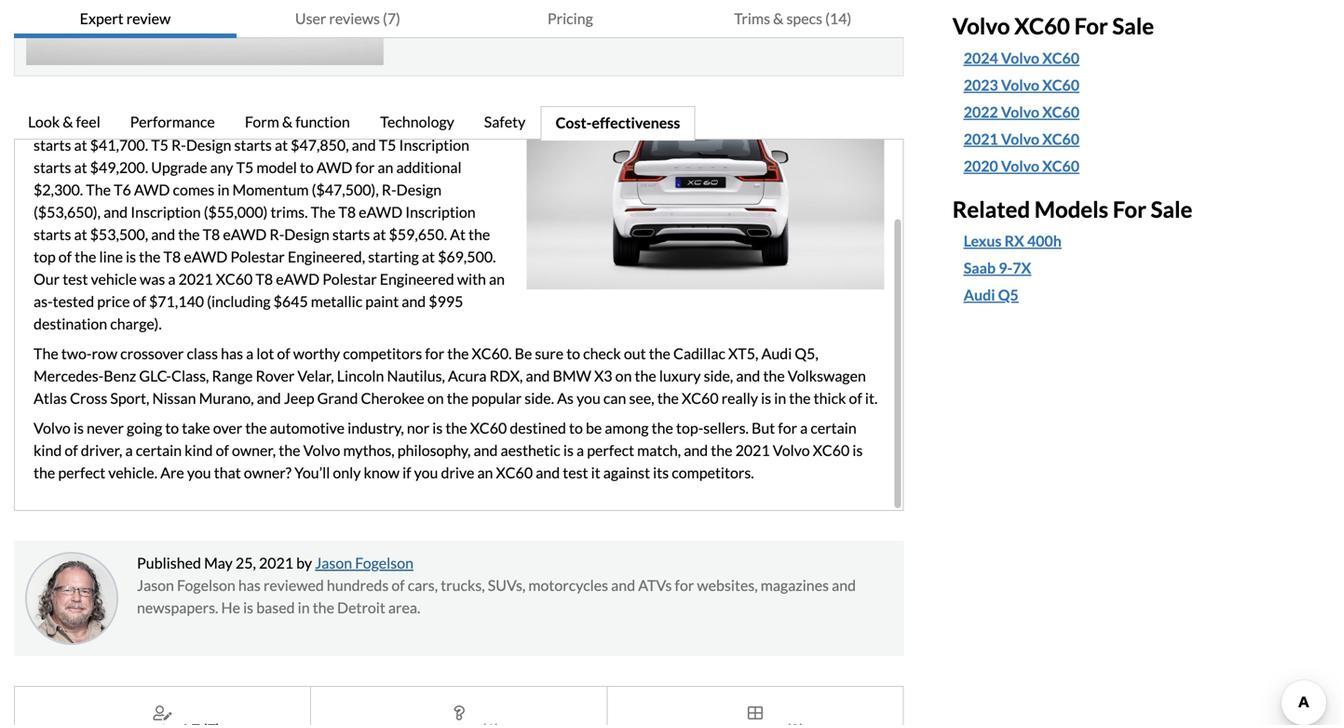 Task type: locate. For each thing, give the bounding box(es) containing it.
sale for volvo xc60 for sale
[[1112, 13, 1154, 39]]

in up but
[[774, 389, 786, 407]]

certain up are
[[136, 441, 182, 460]]

you inside 'the two-row crossover class has a lot of worthy competitors for the xc60. be sure to check out the cadillac xt5, audi q5, mercedes-benz glc-class, range rover velar, lincoln nautilus, acura rdx, and bmw x3 on the luxury side, and the volkswagen atlas cross sport, nissan murano, and jeep grand cherokee on the popular side. as you can see, the xc60 really is in the thick of it.'
[[577, 389, 601, 407]]

in inside published may 25, 2021 by jason fogelson jason fogelson has reviewed hundreds of cars, trucks, suvs, motorcycles and atvs for websites, magazines and newspapers. he is based in the detroit area.
[[298, 599, 310, 617]]

tab list containing look & feel
[[14, 106, 904, 141]]

a right was
[[168, 270, 176, 288]]

of right lot
[[277, 345, 290, 363]]

move
[[61, 91, 97, 109]]

the up look at top
[[34, 91, 58, 109]]

thick
[[814, 389, 846, 407]]

volvo down atlas
[[34, 419, 71, 437]]

1 vertical spatial audi
[[761, 345, 792, 363]]

magazines
[[761, 577, 829, 595]]

0 horizontal spatial fogelson
[[177, 577, 235, 595]]

1 vertical spatial polestar
[[322, 270, 377, 288]]

for up '($47,500),'
[[355, 158, 375, 177]]

the up was
[[139, 248, 161, 266]]

& down reflected
[[282, 113, 293, 131]]

1 horizontal spatial &
[[282, 113, 293, 131]]

0 vertical spatial for
[[1074, 13, 1108, 39]]

1 near- from the left
[[116, 91, 151, 109]]

is down destined on the bottom of the page
[[563, 441, 574, 460]]

mercedes-
[[34, 367, 104, 385]]

industry,
[[347, 419, 404, 437]]

2021 down but
[[735, 441, 770, 460]]

worthy
[[293, 345, 340, 363]]

an left additional
[[378, 158, 393, 177]]

1 vertical spatial perfect
[[58, 464, 105, 482]]

7x
[[1013, 259, 1031, 277]]

0 horizontal spatial for
[[1074, 13, 1108, 39]]

trims.
[[271, 203, 308, 221]]

volvo up related
[[1001, 130, 1039, 148]]

1 horizontal spatial awd
[[317, 158, 352, 177]]

match,
[[637, 441, 681, 460]]

an right with
[[489, 270, 505, 288]]

suvs,
[[488, 577, 526, 595]]

be
[[586, 419, 602, 437]]

questions count element
[[482, 719, 499, 726]]

of up area.
[[392, 577, 405, 595]]

0 horizontal spatial audi
[[761, 345, 792, 363]]

you'll
[[294, 464, 330, 482]]

1 vertical spatial jason
[[137, 577, 174, 595]]

1 vertical spatial r-
[[382, 181, 396, 199]]

0 vertical spatial fogelson
[[355, 554, 414, 572]]

test
[[63, 270, 88, 288], [563, 464, 588, 482]]

0 vertical spatial has
[[221, 345, 243, 363]]

nautilus,
[[387, 367, 445, 385]]

1 horizontal spatial r-
[[270, 225, 284, 244]]

1 horizontal spatial design
[[284, 225, 330, 244]]

1 horizontal spatial test
[[563, 464, 588, 482]]

0 vertical spatial design
[[186, 136, 231, 154]]

0 horizontal spatial perfect
[[58, 464, 105, 482]]

the up $41,700.
[[97, 114, 119, 132]]

luxury up performance
[[151, 91, 193, 109]]

is right he
[[243, 599, 253, 617]]

2020 volvo xc60 link up "related models for sale"
[[964, 155, 1309, 177]]

0 horizontal spatial r-
[[171, 136, 186, 154]]

line
[[99, 248, 123, 266]]

luxury down cadillac
[[659, 367, 701, 385]]

the up owner,
[[245, 419, 267, 437]]

row
[[92, 345, 117, 363]]

eawd
[[359, 203, 402, 221], [223, 225, 267, 244], [184, 248, 228, 266], [276, 270, 320, 288]]

0 vertical spatial luxury
[[151, 91, 193, 109]]

on down nautilus,
[[427, 389, 444, 407]]

hundreds
[[327, 577, 389, 595]]

to up bmw
[[566, 345, 580, 363]]

sure
[[535, 345, 564, 363]]

at
[[74, 136, 87, 154], [275, 136, 288, 154], [74, 158, 87, 177], [74, 225, 87, 244], [373, 225, 386, 244], [422, 248, 435, 266]]

you right are
[[187, 464, 211, 482]]

momentum,
[[392, 114, 472, 132]]

1 vertical spatial luxury
[[659, 367, 701, 385]]

0 vertical spatial audi
[[964, 286, 995, 304]]

r-
[[171, 136, 186, 154], [382, 181, 396, 199], [270, 225, 284, 244]]

has up range
[[221, 345, 243, 363]]

starts up top on the left top of the page
[[34, 225, 71, 244]]

audi down saab
[[964, 286, 995, 304]]

2022
[[964, 103, 998, 121]]

side.
[[525, 389, 554, 407]]

volvo inside the move to near-luxury for volvo is reflected in the near-premium pricing of the 2021 xc60. the base model, the t5 fwd momentum, starts at $41,700. t5 r-design starts at $47,850, and t5 inscription starts at $49,200. upgrade any t5 model to awd for an additional $2,300. the t6 awd comes in momentum ($47,500), r-design ($53,650), and inscription ($55,000) trims. the t8 eawd inscription starts at $53,500, and the t8 eawd r-design starts at $59,650. at the top of the line is the t8 eawd polestar engineered, starting at $69,500. our test vehicle was a 2021 xc60 t8 eawd polestar engineered with an as-tested price of $71,140 (including $645 metallic paint and $995 destination charge).
[[218, 91, 255, 109]]

1 vertical spatial has
[[238, 577, 261, 595]]

$645
[[273, 292, 308, 311]]

t5 down performance
[[151, 136, 168, 154]]

to inside 'the two-row crossover class has a lot of worthy competitors for the xc60. be sure to check out the cadillac xt5, audi q5, mercedes-benz glc-class, range rover velar, lincoln nautilus, acura rdx, and bmw x3 on the luxury side, and the volkswagen atlas cross sport, nissan murano, and jeep grand cherokee on the popular side. as you can see, the xc60 really is in the thick of it.'
[[566, 345, 580, 363]]

2 tab list from the top
[[14, 106, 904, 141]]

fogelson up hundreds
[[355, 554, 414, 572]]

0 vertical spatial an
[[378, 158, 393, 177]]

against
[[603, 464, 650, 482]]

0 vertical spatial polestar
[[230, 248, 285, 266]]

eawd up $71,140 on the left
[[184, 248, 228, 266]]

audi left q5,
[[761, 345, 792, 363]]

expert review tab
[[14, 0, 236, 38]]

lincoln
[[337, 367, 384, 385]]

0 vertical spatial xc60.
[[159, 114, 199, 132]]

t5 down fwd
[[379, 136, 396, 154]]

1 vertical spatial certain
[[136, 441, 182, 460]]

of down move on the top of the page
[[81, 114, 94, 132]]

top-
[[676, 419, 703, 437]]

base
[[230, 114, 260, 132]]

0 vertical spatial test
[[63, 270, 88, 288]]

for
[[1074, 13, 1108, 39], [1113, 196, 1147, 222]]

the down reviewed
[[313, 599, 334, 617]]

0 vertical spatial certain
[[811, 419, 857, 437]]

$41,700.
[[90, 136, 148, 154]]

awd right t6
[[134, 181, 170, 199]]

of right top on the left top of the page
[[58, 248, 72, 266]]

saab
[[964, 259, 996, 277]]

if
[[402, 464, 411, 482]]

a
[[168, 270, 176, 288], [246, 345, 254, 363], [800, 419, 808, 437], [125, 441, 133, 460], [576, 441, 584, 460]]

acura
[[448, 367, 487, 385]]

aesthetic
[[501, 441, 560, 460]]

1 vertical spatial awd
[[134, 181, 170, 199]]

1 vertical spatial an
[[489, 270, 505, 288]]

2021
[[122, 114, 156, 132], [964, 130, 998, 148], [178, 270, 213, 288], [735, 441, 770, 460], [259, 554, 293, 572]]

tab list
[[14, 0, 904, 38], [14, 106, 904, 141], [14, 686, 904, 726]]

0 vertical spatial r-
[[171, 136, 186, 154]]

volkswagen
[[788, 367, 866, 385]]

2 kind from the left
[[185, 441, 213, 460]]

1 vertical spatial for
[[1113, 196, 1147, 222]]

0 horizontal spatial luxury
[[151, 91, 193, 109]]

comparisons count element
[[786, 719, 804, 726]]

you right as
[[577, 389, 601, 407]]

0 vertical spatial jason
[[315, 554, 352, 572]]

1 tab list from the top
[[14, 0, 904, 38]]

feel
[[76, 113, 100, 131]]

trims & specs (14) tab
[[682, 0, 904, 38]]

lexus
[[964, 232, 1002, 250]]

0 vertical spatial tab list
[[14, 0, 904, 38]]

1 vertical spatial xc60.
[[472, 345, 512, 363]]

0 horizontal spatial jason
[[137, 577, 174, 595]]

($53,650),
[[34, 203, 101, 221]]

volvo xc60 for sale
[[953, 13, 1154, 39]]

and down engineered
[[402, 292, 426, 311]]

and up drive
[[474, 441, 498, 460]]

0 horizontal spatial &
[[63, 113, 73, 131]]

2 vertical spatial r-
[[270, 225, 284, 244]]

charge).
[[110, 315, 162, 333]]

for right atvs
[[675, 577, 694, 595]]

2 horizontal spatial you
[[577, 389, 601, 407]]

0 vertical spatial sale
[[1112, 13, 1154, 39]]

1 horizontal spatial kind
[[185, 441, 213, 460]]

kind down atlas
[[34, 441, 62, 460]]

awd
[[317, 158, 352, 177], [134, 181, 170, 199]]

1 horizontal spatial audi
[[964, 286, 995, 304]]

design
[[186, 136, 231, 154], [396, 181, 442, 199], [284, 225, 330, 244]]

the up "acura"
[[447, 345, 469, 363]]

r- down the trims.
[[270, 225, 284, 244]]

trims
[[734, 9, 770, 27]]

near- up fwd
[[373, 91, 407, 109]]

0 vertical spatial awd
[[317, 158, 352, 177]]

jason down the published
[[137, 577, 174, 595]]

you
[[577, 389, 601, 407], [187, 464, 211, 482], [414, 464, 438, 482]]

for up nautilus,
[[425, 345, 444, 363]]

cost-effectiveness tab
[[541, 106, 695, 141]]

2 horizontal spatial &
[[773, 9, 784, 27]]

sale for related models for sale
[[1151, 196, 1193, 222]]

safety
[[484, 113, 526, 131]]

1 horizontal spatial xc60.
[[472, 345, 512, 363]]

automotive
[[270, 419, 345, 437]]

design down additional
[[396, 181, 442, 199]]

certain
[[811, 419, 857, 437], [136, 441, 182, 460]]

additional
[[396, 158, 462, 177]]

1 vertical spatial design
[[396, 181, 442, 199]]

2 vertical spatial tab list
[[14, 686, 904, 726]]

certain down thick
[[811, 419, 857, 437]]

2024 volvo xc60 2023 volvo xc60 2022 volvo xc60 2021 volvo xc60 2020 volvo xc60
[[964, 49, 1080, 175]]

& for trims
[[773, 9, 784, 27]]

1 kind from the left
[[34, 441, 62, 460]]

and down top-
[[684, 441, 708, 460]]

luxury inside 'the two-row crossover class has a lot of worthy competitors for the xc60. be sure to check out the cadillac xt5, audi q5, mercedes-benz glc-class, range rover velar, lincoln nautilus, acura rdx, and bmw x3 on the luxury side, and the volkswagen atlas cross sport, nissan murano, and jeep grand cherokee on the popular side. as you can see, the xc60 really is in the thick of it.'
[[659, 367, 701, 385]]

0 horizontal spatial kind
[[34, 441, 62, 460]]

glc-
[[139, 367, 171, 385]]

has down "25,"
[[238, 577, 261, 595]]

2 near- from the left
[[373, 91, 407, 109]]

0 horizontal spatial test
[[63, 270, 88, 288]]

kind
[[34, 441, 62, 460], [185, 441, 213, 460]]

0 horizontal spatial near-
[[116, 91, 151, 109]]

to left the be
[[569, 419, 583, 437]]

awd up '($47,500),'
[[317, 158, 352, 177]]

has inside 'the two-row crossover class has a lot of worthy competitors for the xc60. be sure to check out the cadillac xt5, audi q5, mercedes-benz glc-class, range rover velar, lincoln nautilus, acura rdx, and bmw x3 on the luxury side, and the volkswagen atlas cross sport, nissan murano, and jeep grand cherokee on the popular side. as you can see, the xc60 really is in the thick of it.'
[[221, 345, 243, 363]]

for for models
[[1113, 196, 1147, 222]]

philosophy,
[[397, 441, 471, 460]]

any
[[210, 158, 233, 177]]

perfect down driver,
[[58, 464, 105, 482]]

2021 volvo xc60 test drive review costeffectivenessimage image
[[527, 89, 885, 290]]

fogelson down may
[[177, 577, 235, 595]]

1 horizontal spatial perfect
[[587, 441, 634, 460]]

2 horizontal spatial design
[[396, 181, 442, 199]]

function
[[295, 113, 350, 131]]

of
[[81, 114, 94, 132], [58, 248, 72, 266], [133, 292, 146, 311], [277, 345, 290, 363], [849, 389, 862, 407], [65, 441, 78, 460], [216, 441, 229, 460], [392, 577, 405, 595]]

t5 left fwd
[[334, 114, 351, 132]]

is inside published may 25, 2021 by jason fogelson jason fogelson has reviewed hundreds of cars, trucks, suvs, motorcycles and atvs for websites, magazines and newspapers. he is based in the detroit area.
[[243, 599, 253, 617]]

polestar up (including
[[230, 248, 285, 266]]

paint
[[365, 292, 399, 311]]

t8 down '($47,500),'
[[338, 203, 356, 221]]

2021 volvo xc60 link
[[964, 128, 1309, 150], [964, 128, 1080, 150]]

in down any at the top of page
[[217, 181, 230, 199]]

for up performance
[[196, 91, 215, 109]]

technology tab
[[366, 106, 470, 141]]

with
[[457, 270, 486, 288]]

volvo is never going to take over the automotive industry, nor is the xc60 destined to be among the top-sellers. but for a certain kind of driver, a certain kind of owner, the volvo mythos, philosophy, and aesthetic is a perfect match, and the 2021 volvo xc60 is the perfect vehicle. are you that owner? you'll only know if you drive an xc60 and test it against its competitors.
[[34, 419, 863, 482]]

cadillac
[[673, 345, 725, 363]]

comes
[[173, 181, 215, 199]]

1 horizontal spatial on
[[615, 367, 632, 385]]

2021 inside published may 25, 2021 by jason fogelson jason fogelson has reviewed hundreds of cars, trucks, suvs, motorcycles and atvs for websites, magazines and newspapers. he is based in the detroit area.
[[259, 554, 293, 572]]

2021 up $41,700.
[[122, 114, 156, 132]]

tab panel
[[14, 89, 904, 511]]

starts up engineered,
[[332, 225, 370, 244]]

jason right 'by'
[[315, 554, 352, 572]]

at up $2,300.
[[74, 158, 87, 177]]

xc60 inside the move to near-luxury for volvo is reflected in the near-premium pricing of the 2021 xc60. the base model, the t5 fwd momentum, starts at $41,700. t5 r-design starts at $47,850, and t5 inscription starts at $49,200. upgrade any t5 model to awd for an additional $2,300. the t6 awd comes in momentum ($47,500), r-design ($53,650), and inscription ($55,000) trims. the t8 eawd inscription starts at $53,500, and the t8 eawd r-design starts at $59,650. at the top of the line is the t8 eawd polestar engineered, starting at $69,500. our test vehicle was a 2021 xc60 t8 eawd polestar engineered with an as-tested price of $71,140 (including $645 metallic paint and $995 destination charge).
[[216, 270, 253, 288]]

2021 left 'by'
[[259, 554, 293, 572]]

drive
[[441, 464, 474, 482]]

metallic
[[311, 292, 362, 311]]

newspapers.
[[137, 599, 218, 617]]

r- up upgrade at left top
[[171, 136, 186, 154]]

0 horizontal spatial xc60.
[[159, 114, 199, 132]]

1 horizontal spatial for
[[1113, 196, 1147, 222]]

0 vertical spatial on
[[615, 367, 632, 385]]

xc60.
[[159, 114, 199, 132], [472, 345, 512, 363]]

a inside the move to near-luxury for volvo is reflected in the near-premium pricing of the 2021 xc60. the base model, the t5 fwd momentum, starts at $41,700. t5 r-design starts at $47,850, and t5 inscription starts at $49,200. upgrade any t5 model to awd for an additional $2,300. the t6 awd comes in momentum ($47,500), r-design ($53,650), and inscription ($55,000) trims. the t8 eawd inscription starts at $53,500, and the t8 eawd r-design starts at $59,650. at the top of the line is the t8 eawd polestar engineered, starting at $69,500. our test vehicle was a 2021 xc60 t8 eawd polestar engineered with an as-tested price of $71,140 (including $645 metallic paint and $995 destination charge).
[[168, 270, 176, 288]]

upgrade
[[151, 158, 207, 177]]

test up tested
[[63, 270, 88, 288]]

audi inside lexus rx 400h saab 9-7x audi q5
[[964, 286, 995, 304]]

2 vertical spatial an
[[477, 464, 493, 482]]

0 horizontal spatial you
[[187, 464, 211, 482]]

of up charge).
[[133, 292, 146, 311]]

a inside 'the two-row crossover class has a lot of worthy competitors for the xc60. be sure to check out the cadillac xt5, audi q5, mercedes-benz glc-class, range rover velar, lincoln nautilus, acura rdx, and bmw x3 on the luxury side, and the volkswagen atlas cross sport, nissan murano, and jeep grand cherokee on the popular side. as you can see, the xc60 really is in the thick of it.'
[[246, 345, 254, 363]]

at
[[450, 225, 466, 244]]

going
[[127, 419, 162, 437]]

rdx,
[[490, 367, 523, 385]]

1 vertical spatial tab list
[[14, 106, 904, 141]]

pricing
[[547, 9, 593, 27]]

on right x3
[[615, 367, 632, 385]]

momentum
[[232, 181, 309, 199]]

q5,
[[795, 345, 819, 363]]

be
[[515, 345, 532, 363]]

volvo up 2024
[[953, 13, 1010, 39]]

1 horizontal spatial luxury
[[659, 367, 701, 385]]

1 horizontal spatial near-
[[373, 91, 407, 109]]

1 vertical spatial test
[[563, 464, 588, 482]]

expert
[[80, 9, 124, 27]]

pricing tab
[[459, 0, 682, 38]]

and down 'xt5,'
[[736, 367, 760, 385]]

an right drive
[[477, 464, 493, 482]]

an inside volvo is never going to take over the automotive industry, nor is the xc60 destined to be among the top-sellers. but for a certain kind of driver, a certain kind of owner, the volvo mythos, philosophy, and aesthetic is a perfect match, and the 2021 volvo xc60 is the perfect vehicle. are you that owner? you'll only know if you drive an xc60 and test it against its competitors.
[[477, 464, 493, 482]]

popular
[[471, 389, 522, 407]]

specs
[[786, 9, 822, 27]]

1 horizontal spatial you
[[414, 464, 438, 482]]

lot
[[256, 345, 274, 363]]

the right see,
[[657, 389, 679, 407]]

performance tab
[[116, 106, 231, 141]]

and left atvs
[[611, 577, 635, 595]]

1 vertical spatial on
[[427, 389, 444, 407]]

0 horizontal spatial polestar
[[230, 248, 285, 266]]

& for form
[[282, 113, 293, 131]]

1 vertical spatial sale
[[1151, 196, 1193, 222]]



Task type: vqa. For each thing, say whether or not it's contained in the screenshot.
25
no



Task type: describe. For each thing, give the bounding box(es) containing it.
cost-effectiveness
[[556, 114, 680, 132]]

trucks,
[[441, 577, 485, 595]]

2021 volvo xc60 test drive review summaryimage image
[[26, 0, 384, 65]]

but
[[752, 419, 775, 437]]

at down model, on the left top of the page
[[275, 136, 288, 154]]

to down "$47,850,"
[[300, 158, 314, 177]]

2021 inside volvo is never going to take over the automotive industry, nor is the xc60 destined to be among the top-sellers. but for a certain kind of driver, a certain kind of owner, the volvo mythos, philosophy, and aesthetic is a perfect match, and the 2021 volvo xc60 is the perfect vehicle. are you that owner? you'll only know if you drive an xc60 and test it against its competitors.
[[735, 441, 770, 460]]

1 vertical spatial fogelson
[[177, 577, 235, 595]]

pricing
[[34, 114, 78, 132]]

the down '($47,500),'
[[311, 203, 336, 221]]

atlas
[[34, 389, 67, 407]]

the down "acura"
[[447, 389, 469, 407]]

$53,500,
[[90, 225, 148, 244]]

know
[[364, 464, 400, 482]]

inscription down comes
[[131, 203, 201, 221]]

sellers.
[[703, 419, 749, 437]]

t8 down ($55,000) in the left top of the page
[[203, 225, 220, 244]]

the inside 'the two-row crossover class has a lot of worthy competitors for the xc60. be sure to check out the cadillac xt5, audi q5, mercedes-benz glc-class, range rover velar, lincoln nautilus, acura rdx, and bmw x3 on the luxury side, and the volkswagen atlas cross sport, nissan murano, and jeep grand cherokee on the popular side. as you can see, the xc60 really is in the thick of it.'
[[34, 345, 58, 363]]

it
[[591, 464, 600, 482]]

volvo right 2024
[[1001, 49, 1039, 67]]

volvo right 2023
[[1001, 76, 1039, 94]]

test inside the move to near-luxury for volvo is reflected in the near-premium pricing of the 2021 xc60. the base model, the t5 fwd momentum, starts at $41,700. t5 r-design starts at $47,850, and t5 inscription starts at $49,200. upgrade any t5 model to awd for an additional $2,300. the t6 awd comes in momentum ($47,500), r-design ($53,650), and inscription ($55,000) trims. the t8 eawd inscription starts at $53,500, and the t8 eawd r-design starts at $59,650. at the top of the line is the t8 eawd polestar engineered, starting at $69,500. our test vehicle was a 2021 xc60 t8 eawd polestar engineered with an as-tested price of $71,140 (including $645 metallic paint and $995 destination charge).
[[63, 270, 88, 288]]

the down automotive
[[279, 441, 300, 460]]

1 horizontal spatial jason
[[315, 554, 352, 572]]

xt5,
[[728, 345, 759, 363]]

never
[[87, 419, 124, 437]]

and right magazines
[[832, 577, 856, 595]]

at down feel
[[74, 136, 87, 154]]

side,
[[704, 367, 733, 385]]

in up function
[[333, 91, 345, 109]]

cross
[[70, 389, 107, 407]]

crossover
[[120, 345, 184, 363]]

reviews count element
[[203, 719, 220, 726]]

that
[[214, 464, 241, 482]]

2021 inside "2024 volvo xc60 2023 volvo xc60 2022 volvo xc60 2021 volvo xc60 2020 volvo xc60"
[[964, 130, 998, 148]]

engineered,
[[288, 248, 365, 266]]

saab 9-7x link
[[964, 257, 1031, 280]]

to left "take"
[[165, 419, 179, 437]]

the up fwd
[[348, 91, 370, 109]]

volvo right 2022
[[1001, 103, 1039, 121]]

1 horizontal spatial fogelson
[[355, 554, 414, 572]]

trims & specs (14)
[[734, 9, 852, 27]]

owner?
[[244, 464, 292, 482]]

has inside published may 25, 2021 by jason fogelson jason fogelson has reviewed hundreds of cars, trucks, suvs, motorcycles and atvs for websites, magazines and newspapers. he is based in the detroit area.
[[238, 577, 261, 595]]

see,
[[629, 389, 654, 407]]

q5
[[998, 286, 1019, 304]]

the up see,
[[635, 367, 656, 385]]

$59,650.
[[389, 225, 447, 244]]

and up $53,500, at the top left
[[104, 203, 128, 221]]

the left thick
[[789, 389, 811, 407]]

related models for sale
[[953, 196, 1193, 222]]

mythos,
[[343, 441, 395, 460]]

0 horizontal spatial on
[[427, 389, 444, 407]]

the down atlas
[[34, 464, 55, 482]]

a right but
[[800, 419, 808, 437]]

inscription down momentum,
[[399, 136, 469, 154]]

$49,200.
[[90, 158, 148, 177]]

of left driver,
[[65, 441, 78, 460]]

the move to near-luxury for volvo is reflected in the near-premium pricing of the 2021 xc60. the base model, the t5 fwd momentum, starts at $41,700. t5 r-design starts at $47,850, and t5 inscription starts at $49,200. upgrade any t5 model to awd for an additional $2,300. the t6 awd comes in momentum ($47,500), r-design ($53,650), and inscription ($55,000) trims. the t8 eawd inscription starts at $53,500, and the t8 eawd r-design starts at $59,650. at the top of the line is the t8 eawd polestar engineered, starting at $69,500. our test vehicle was a 2021 xc60 t8 eawd polestar engineered with an as-tested price of $71,140 (including $645 metallic paint and $995 destination charge).
[[34, 91, 505, 333]]

a up vehicle.
[[125, 441, 133, 460]]

is up form
[[258, 91, 268, 109]]

2023
[[964, 76, 998, 94]]

is left never
[[73, 419, 84, 437]]

premium
[[407, 91, 466, 109]]

is down volkswagen
[[853, 441, 863, 460]]

user
[[295, 9, 326, 27]]

performance
[[130, 113, 215, 131]]

the left t6
[[86, 181, 111, 199]]

th large image
[[748, 706, 763, 721]]

starts down base
[[234, 136, 272, 154]]

and right $53,500, at the top left
[[151, 225, 175, 244]]

reflected
[[271, 91, 330, 109]]

for inside volvo is never going to take over the automotive industry, nor is the xc60 destined to be among the top-sellers. but for a certain kind of driver, a certain kind of owner, the volvo mythos, philosophy, and aesthetic is a perfect match, and the 2021 volvo xc60 is the perfect vehicle. are you that owner? you'll only know if you drive an xc60 and test it against its competitors.
[[778, 419, 797, 437]]

sport,
[[110, 389, 149, 407]]

it.
[[865, 389, 878, 407]]

a right aesthetic
[[576, 441, 584, 460]]

0 horizontal spatial design
[[186, 136, 231, 154]]

tab panel containing the move to near-luxury for volvo is reflected in the near-premium pricing of the 2021 xc60. the base model, the t5 fwd momentum, starts at $41,700. t5 r-design starts at $47,850, and t5 inscription starts at $49,200. upgrade any t5 model to awd for an additional $2,300. the t6 awd comes in momentum ($47,500), r-design ($53,650), and inscription ($55,000) trims. the t8 eawd inscription starts at $53,500, and the t8 eawd r-design starts at $59,650. at the top of the line is the t8 eawd polestar engineered, starting at $69,500. our test vehicle was a 2021 xc60 t8 eawd polestar engineered with an as-tested price of $71,140 (including $645 metallic paint and $995 destination charge).
[[14, 89, 904, 511]]

expert review
[[80, 9, 171, 27]]

may
[[204, 554, 233, 572]]

the left volkswagen
[[763, 367, 785, 385]]

$995
[[429, 292, 463, 311]]

t8 up (including
[[256, 270, 273, 288]]

look & feel tab
[[14, 106, 116, 141]]

jason fogelson automotive journalist image
[[25, 552, 118, 645]]

he
[[221, 599, 240, 617]]

rover
[[256, 367, 295, 385]]

2020 volvo xc60 link up related
[[964, 155, 1080, 177]]

xc60. inside 'the two-row crossover class has a lot of worthy competitors for the xc60. be sure to check out the cadillac xt5, audi q5, mercedes-benz glc-class, range rover velar, lincoln nautilus, acura rdx, and bmw x3 on the luxury side, and the volkswagen atlas cross sport, nissan murano, and jeep grand cherokee on the popular side. as you can see, the xc60 really is in the thick of it.'
[[472, 345, 512, 363]]

effectiveness
[[592, 114, 680, 132]]

are
[[160, 464, 184, 482]]

starts up $2,300.
[[34, 158, 71, 177]]

(14)
[[825, 9, 852, 27]]

$71,140
[[149, 292, 204, 311]]

test inside volvo is never going to take over the automotive industry, nor is the xc60 destined to be among the top-sellers. but for a certain kind of driver, a certain kind of owner, the volvo mythos, philosophy, and aesthetic is a perfect match, and the 2021 volvo xc60 is the perfect vehicle. are you that owner? you'll only know if you drive an xc60 and test it against its competitors.
[[563, 464, 588, 482]]

the down sellers.
[[711, 441, 733, 460]]

the right out
[[649, 345, 671, 363]]

t8 up was
[[163, 248, 181, 266]]

to right move on the top of the page
[[100, 91, 114, 109]]

eawd down ($55,000) in the left top of the page
[[223, 225, 267, 244]]

at down ($53,650),
[[74, 225, 87, 244]]

0 horizontal spatial awd
[[134, 181, 170, 199]]

2 vertical spatial design
[[284, 225, 330, 244]]

luxury inside the move to near-luxury for volvo is reflected in the near-premium pricing of the 2021 xc60. the base model, the t5 fwd momentum, starts at $41,700. t5 r-design starts at $47,850, and t5 inscription starts at $49,200. upgrade any t5 model to awd for an additional $2,300. the t6 awd comes in momentum ($47,500), r-design ($53,650), and inscription ($55,000) trims. the t8 eawd inscription starts at $53,500, and the t8 eawd r-design starts at $59,650. at the top of the line is the t8 eawd polestar engineered, starting at $69,500. our test vehicle was a 2021 xc60 t8 eawd polestar engineered with an as-tested price of $71,140 (including $645 metallic paint and $995 destination charge).
[[151, 91, 193, 109]]

volvo down but
[[773, 441, 810, 460]]

audi q5 link
[[964, 284, 1019, 307]]

of up that
[[216, 441, 229, 460]]

question image
[[453, 706, 465, 721]]

user edit image
[[153, 706, 172, 721]]

volvo right 2020
[[1001, 157, 1039, 175]]

reviews
[[329, 9, 380, 27]]

take
[[182, 419, 210, 437]]

by
[[296, 554, 312, 572]]

websites,
[[697, 577, 758, 595]]

murano,
[[199, 389, 254, 407]]

and down rover
[[257, 389, 281, 407]]

look & feel
[[28, 113, 100, 131]]

our
[[34, 270, 60, 288]]

9-
[[999, 259, 1013, 277]]

1 horizontal spatial polestar
[[322, 270, 377, 288]]

starting
[[368, 248, 419, 266]]

form & function tab
[[231, 106, 366, 141]]

price
[[97, 292, 130, 311]]

at down $59,650.
[[422, 248, 435, 266]]

2 horizontal spatial r-
[[382, 181, 396, 199]]

top
[[34, 248, 56, 266]]

model,
[[263, 114, 307, 132]]

$47,850,
[[291, 136, 349, 154]]

and up side.
[[526, 367, 550, 385]]

eawd down '($47,500),'
[[359, 203, 402, 221]]

is right 'nor'
[[432, 419, 443, 437]]

0 vertical spatial perfect
[[587, 441, 634, 460]]

inscription up at
[[405, 203, 476, 221]]

competitors.
[[672, 464, 754, 482]]

0 horizontal spatial certain
[[136, 441, 182, 460]]

audi inside 'the two-row crossover class has a lot of worthy competitors for the xc60. be sure to check out the cadillac xt5, audi q5, mercedes-benz glc-class, range rover velar, lincoln nautilus, acura rdx, and bmw x3 on the luxury side, and the volkswagen atlas cross sport, nissan murano, and jeep grand cherokee on the popular side. as you can see, the xc60 really is in the thick of it.'
[[761, 345, 792, 363]]

the inside published may 25, 2021 by jason fogelson jason fogelson has reviewed hundreds of cars, trucks, suvs, motorcycles and atvs for websites, magazines and newspapers. he is based in the detroit area.
[[313, 599, 334, 617]]

over
[[213, 419, 242, 437]]

was
[[140, 270, 165, 288]]

$69,500.
[[438, 248, 496, 266]]

cars,
[[408, 577, 438, 595]]

two-
[[61, 345, 92, 363]]

t5 right any at the top of page
[[236, 158, 254, 177]]

starts down pricing
[[34, 136, 71, 154]]

eawd up $645
[[276, 270, 320, 288]]

and down aesthetic
[[536, 464, 560, 482]]

for for xc60
[[1074, 13, 1108, 39]]

of left it.
[[849, 389, 862, 407]]

the up philosophy,
[[446, 419, 467, 437]]

lexus rx 400h saab 9-7x audi q5
[[964, 232, 1062, 304]]

the up "$47,850,"
[[309, 114, 331, 132]]

the two-row crossover class has a lot of worthy competitors for the xc60. be sure to check out the cadillac xt5, audi q5, mercedes-benz glc-class, range rover velar, lincoln nautilus, acura rdx, and bmw x3 on the luxury side, and the volkswagen atlas cross sport, nissan murano, and jeep grand cherokee on the popular side. as you can see, the xc60 really is in the thick of it.
[[34, 345, 878, 407]]

detroit
[[337, 599, 385, 617]]

published may 25, 2021 by jason fogelson jason fogelson has reviewed hundreds of cars, trucks, suvs, motorcycles and atvs for websites, magazines and newspapers. he is based in the detroit area.
[[137, 554, 856, 617]]

the down comes
[[178, 225, 200, 244]]

nissan
[[152, 389, 196, 407]]

fwd
[[354, 114, 389, 132]]

3 tab list from the top
[[14, 686, 904, 726]]

xc60. inside the move to near-luxury for volvo is reflected in the near-premium pricing of the 2021 xc60. the base model, the t5 fwd momentum, starts at $41,700. t5 r-design starts at $47,850, and t5 inscription starts at $49,200. upgrade any t5 model to awd for an additional $2,300. the t6 awd comes in momentum ($47,500), r-design ($53,650), and inscription ($55,000) trims. the t8 eawd inscription starts at $53,500, and the t8 eawd r-design starts at $59,650. at the top of the line is the t8 eawd polestar engineered, starting at $69,500. our test vehicle was a 2021 xc60 t8 eawd polestar engineered with an as-tested price of $71,140 (including $645 metallic paint and $995 destination charge).
[[159, 114, 199, 132]]

(including
[[207, 292, 271, 311]]

user reviews (7) tab
[[236, 0, 459, 38]]

is inside 'the two-row crossover class has a lot of worthy competitors for the xc60. be sure to check out the cadillac xt5, audi q5, mercedes-benz glc-class, range rover velar, lincoln nautilus, acura rdx, and bmw x3 on the luxury side, and the volkswagen atlas cross sport, nissan murano, and jeep grand cherokee on the popular side. as you can see, the xc60 really is in the thick of it.'
[[761, 389, 771, 407]]

safety tab
[[470, 106, 541, 141]]

the right at
[[468, 225, 490, 244]]

user reviews (7)
[[295, 9, 400, 27]]

the left line at top left
[[75, 248, 96, 266]]

1 horizontal spatial certain
[[811, 419, 857, 437]]

2020
[[964, 157, 998, 175]]

at up 'starting'
[[373, 225, 386, 244]]

related
[[953, 196, 1030, 222]]

tab list containing expert review
[[14, 0, 904, 38]]

for inside 'the two-row crossover class has a lot of worthy competitors for the xc60. be sure to check out the cadillac xt5, audi q5, mercedes-benz glc-class, range rover velar, lincoln nautilus, acura rdx, and bmw x3 on the luxury side, and the volkswagen atlas cross sport, nissan murano, and jeep grand cherokee on the popular side. as you can see, the xc60 really is in the thick of it.'
[[425, 345, 444, 363]]

engineered
[[380, 270, 454, 288]]

is right line at top left
[[126, 248, 136, 266]]

as-
[[34, 292, 53, 311]]

volvo up you'll
[[303, 441, 340, 460]]

the left base
[[202, 114, 227, 132]]

and down fwd
[[352, 136, 376, 154]]

2021 up $71,140 on the left
[[178, 270, 213, 288]]

($55,000)
[[204, 203, 268, 221]]

xc60 inside 'the two-row crossover class has a lot of worthy competitors for the xc60. be sure to check out the cadillac xt5, audi q5, mercedes-benz glc-class, range rover velar, lincoln nautilus, acura rdx, and bmw x3 on the luxury side, and the volkswagen atlas cross sport, nissan murano, and jeep grand cherokee on the popular side. as you can see, the xc60 really is in the thick of it.'
[[682, 389, 719, 407]]

of inside published may 25, 2021 by jason fogelson jason fogelson has reviewed hundreds of cars, trucks, suvs, motorcycles and atvs for websites, magazines and newspapers. he is based in the detroit area.
[[392, 577, 405, 595]]

in inside 'the two-row crossover class has a lot of worthy competitors for the xc60. be sure to check out the cadillac xt5, audi q5, mercedes-benz glc-class, range rover velar, lincoln nautilus, acura rdx, and bmw x3 on the luxury side, and the volkswagen atlas cross sport, nissan murano, and jeep grand cherokee on the popular side. as you can see, the xc60 really is in the thick of it.'
[[774, 389, 786, 407]]

jeep
[[284, 389, 314, 407]]

& for look
[[63, 113, 73, 131]]

the up match,
[[652, 419, 673, 437]]

nor
[[407, 419, 430, 437]]

for inside published may 25, 2021 by jason fogelson jason fogelson has reviewed hundreds of cars, trucks, suvs, motorcycles and atvs for websites, magazines and newspapers. he is based in the detroit area.
[[675, 577, 694, 595]]



